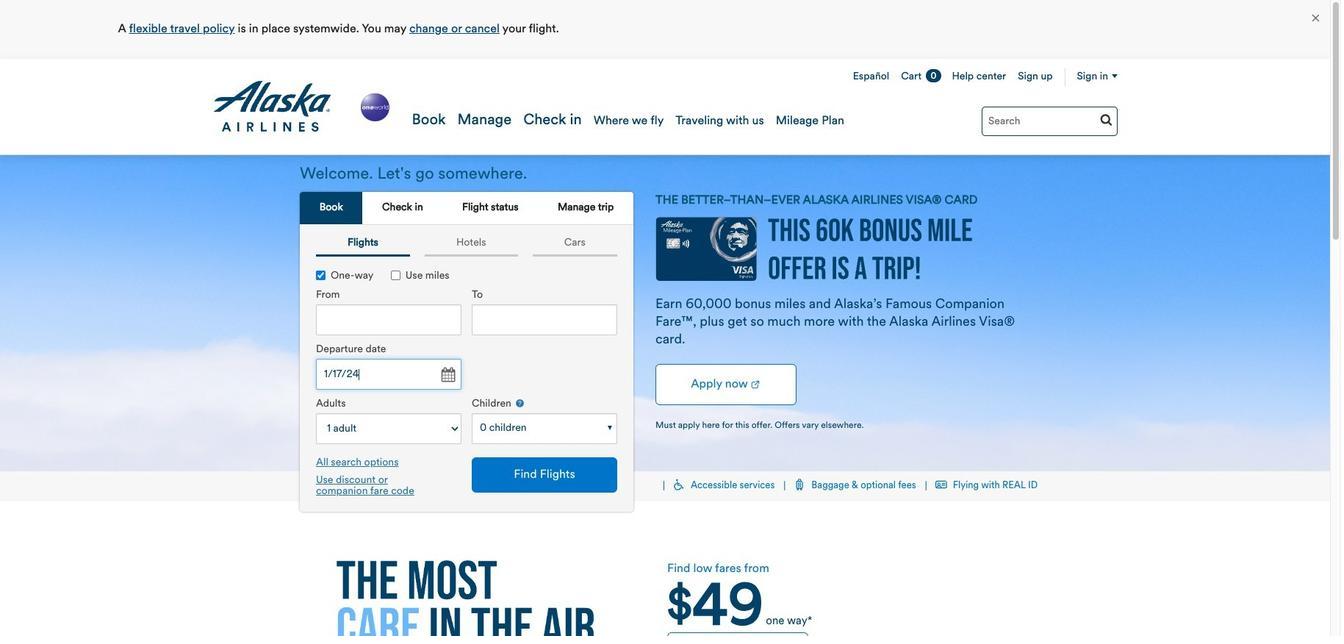 Task type: locate. For each thing, give the bounding box(es) containing it.
alaska airlines logo image
[[212, 81, 332, 132]]

open datepicker image
[[437, 365, 458, 386]]

None text field
[[316, 305, 462, 336], [316, 359, 462, 390], [316, 305, 462, 336], [316, 359, 462, 390]]

form
[[305, 253, 623, 503]]

None text field
[[472, 305, 618, 336]]

this 60k bonus mile offer is a trip. element
[[0, 155, 1331, 471]]

tab list
[[300, 192, 634, 225], [309, 232, 625, 257]]

Search text field
[[982, 107, 1118, 136]]

None checkbox
[[316, 271, 326, 280], [391, 271, 401, 280], [316, 271, 326, 280], [391, 271, 401, 280]]

alaska airlines credit card. image
[[656, 217, 757, 289]]



Task type: vqa. For each thing, say whether or not it's contained in the screenshot.
form
yes



Task type: describe. For each thing, give the bounding box(es) containing it.
search button image
[[1101, 113, 1113, 126]]

the most care in the air starts here. element
[[300, 560, 631, 636]]

oneworld logo image
[[358, 90, 392, 124]]

1 vertical spatial tab list
[[309, 232, 625, 257]]

this 60k bonus mile offer is a trip. image
[[768, 218, 973, 279]]

0 vertical spatial tab list
[[300, 192, 634, 225]]



